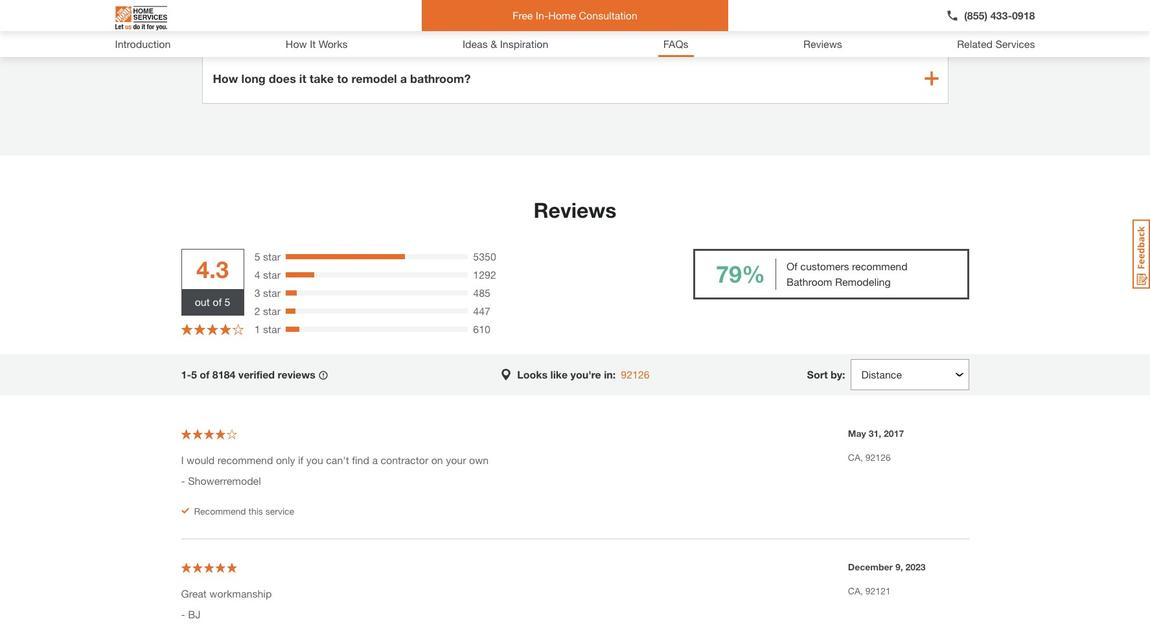 Task type: vqa. For each thing, say whether or not it's contained in the screenshot.
How associated with How It Works
yes



Task type: locate. For each thing, give the bounding box(es) containing it.
1 ★ ★ ★ ★ ★ from the top
[[181, 322, 244, 336]]

1 horizontal spatial 92126
[[866, 452, 891, 463]]

4 star link
[[255, 267, 281, 282]]

related
[[958, 38, 993, 50]]

out
[[195, 295, 210, 308]]

ca, for great workmanship
[[848, 585, 863, 596]]

0 vertical spatial ★ ★ ★ ★ ★
[[181, 322, 244, 336]]

ca, 92126
[[848, 452, 891, 463]]

of right 'out'
[[213, 295, 222, 308]]

it up it
[[306, 22, 313, 36]]

0 vertical spatial 5
[[255, 250, 260, 262]]

how left long
[[213, 71, 238, 85]]

2 ca, from the top
[[848, 585, 863, 596]]

☆ ☆ ☆ ☆ ☆ up great
[[181, 561, 237, 573]]

you
[[306, 453, 323, 466]]

1 vertical spatial remodel
[[352, 71, 397, 85]]

★ ★ ★ ★ ★ down out of 5
[[181, 322, 244, 336]]

in:
[[604, 368, 616, 380]]

services
[[996, 38, 1036, 50]]

does up how it works
[[276, 22, 303, 36]]

recommend this service
[[194, 505, 294, 516]]

take
[[310, 71, 334, 85]]

0 horizontal spatial reviews
[[534, 197, 617, 222]]

- showerremodel
[[181, 474, 261, 487]]

92126 right in:
[[621, 368, 650, 380]]

of
[[787, 260, 798, 272]]

faqs
[[664, 38, 689, 50]]

2 vertical spatial a
[[372, 453, 378, 466]]

★ ★ ★ ★ ★
[[181, 322, 244, 336], [181, 561, 237, 573]]

a for how long does it take to remodel a bathroom?
[[400, 71, 407, 85]]

ideas & inspiration
[[463, 38, 549, 50]]

1 vertical spatial ☆ ☆ ☆ ☆ ☆
[[181, 428, 237, 440]]

447 1 star
[[255, 304, 491, 335]]

5 star from the top
[[263, 323, 281, 335]]

-
[[181, 474, 185, 487], [181, 608, 185, 620]]

4 star from the top
[[263, 304, 281, 317]]

this
[[249, 505, 263, 516]]

- for - bj
[[181, 608, 185, 620]]

5
[[255, 250, 260, 262], [225, 295, 230, 308], [191, 368, 197, 380]]

star inside 485 2 star
[[263, 304, 281, 317]]

a for how much does it cost to remodel a bathroom?
[[407, 22, 414, 36]]

ca, down may
[[848, 452, 863, 463]]

1 vertical spatial to
[[337, 71, 348, 85]]

0 vertical spatial it
[[306, 22, 313, 36]]

0 vertical spatial how
[[213, 22, 238, 36]]

1 vertical spatial does
[[269, 71, 296, 85]]

star right 4
[[263, 268, 281, 280]]

3 ☆ ☆ ☆ ☆ ☆ from the top
[[181, 561, 237, 573]]

1 vertical spatial bathroom?
[[410, 71, 471, 85]]

1-
[[181, 368, 191, 380]]

does
[[276, 22, 303, 36], [269, 71, 296, 85]]

bathroom? up ideas
[[417, 22, 478, 36]]

star up 4 star link
[[263, 250, 281, 262]]

447
[[473, 304, 491, 317]]

feedback link image
[[1133, 219, 1151, 289]]

92121
[[866, 585, 891, 596]]

0 vertical spatial recommend
[[852, 260, 908, 272]]

remodel
[[359, 22, 404, 36], [352, 71, 397, 85]]

2 ★ ★ ★ ★ ★ from the top
[[181, 561, 237, 573]]

0 vertical spatial a
[[407, 22, 414, 36]]

2 - from the top
[[181, 608, 185, 620]]

1292 3 star
[[255, 268, 497, 299]]

0 vertical spatial ☆ ☆ ☆ ☆ ☆
[[181, 322, 244, 336]]

0 vertical spatial bathroom?
[[417, 22, 478, 36]]

- down i
[[181, 474, 185, 487]]

cost
[[317, 22, 341, 36]]

to right cost
[[344, 22, 355, 36]]

8184
[[213, 368, 236, 380]]

0 vertical spatial of
[[213, 295, 222, 308]]

5 star link
[[255, 249, 281, 264]]

1 vertical spatial of
[[200, 368, 210, 380]]

of right 1-
[[200, 368, 210, 380]]

1 vertical spatial ca,
[[848, 585, 863, 596]]

remodel right take
[[352, 71, 397, 85]]

long
[[241, 71, 266, 85]]

to right take
[[337, 71, 348, 85]]

star inside 1292 3 star
[[263, 286, 281, 299]]

0 horizontal spatial recommend
[[218, 453, 273, 466]]

0 vertical spatial 92126
[[621, 368, 650, 380]]

sort by:
[[807, 368, 846, 380]]

1 vertical spatial 92126
[[866, 452, 891, 463]]

3 star link
[[255, 285, 281, 300]]

star right the "3"
[[263, 286, 281, 299]]

ca,
[[848, 452, 863, 463], [848, 585, 863, 596]]

1 ca, from the top
[[848, 452, 863, 463]]

★ ★ ★ ★ ★ up great
[[181, 561, 237, 573]]

star inside the 5350 4 star
[[263, 268, 281, 280]]

1 vertical spatial it
[[299, 71, 307, 85]]

5 right 'out'
[[225, 295, 230, 308]]

of
[[213, 295, 222, 308], [200, 368, 210, 380]]

to
[[344, 22, 355, 36], [337, 71, 348, 85]]

how left much
[[213, 22, 238, 36]]

3
[[255, 286, 260, 299]]

star inside 447 1 star
[[263, 323, 281, 335]]

☆ ☆ ☆ ☆ ☆ up would on the bottom of page
[[181, 428, 237, 440]]

2 vertical spatial ☆ ☆ ☆ ☆ ☆
[[181, 561, 237, 573]]

reviews
[[804, 38, 843, 50], [534, 197, 617, 222]]

5 left 8184
[[191, 368, 197, 380]]

star
[[263, 250, 281, 262], [263, 268, 281, 280], [263, 286, 281, 299], [263, 304, 281, 317], [263, 323, 281, 335]]

contractor
[[381, 453, 429, 466]]

star for 4
[[263, 268, 281, 280]]

2 vertical spatial 5
[[191, 368, 197, 380]]

i would recommend only if you can't find a contractor on your own
[[181, 453, 489, 466]]

485
[[473, 286, 491, 299]]

bathroom? down ideas
[[410, 71, 471, 85]]

4
[[255, 268, 260, 280]]

0 vertical spatial ca,
[[848, 452, 863, 463]]

☆ ☆ ☆ ☆ ☆ down out of 5
[[181, 322, 244, 336]]

1
[[255, 323, 260, 335]]

3 star from the top
[[263, 286, 281, 299]]

92126
[[621, 368, 650, 380], [866, 452, 891, 463]]

how for how much does it cost to remodel a bathroom?
[[213, 22, 238, 36]]

how left it
[[286, 38, 307, 50]]

recommend up remodeling
[[852, 260, 908, 272]]

1 vertical spatial ★ ★ ★ ★ ★
[[181, 561, 237, 573]]

1 ☆ ☆ ☆ ☆ ☆ from the top
[[181, 322, 244, 336]]

2023
[[906, 561, 926, 572]]

how
[[213, 22, 238, 36], [286, 38, 307, 50], [213, 71, 238, 85]]

0 vertical spatial to
[[344, 22, 355, 36]]

introduction
[[115, 38, 171, 50]]

find
[[352, 453, 369, 466]]

it for take
[[299, 71, 307, 85]]

remodel for take
[[352, 71, 397, 85]]

ca, for i would recommend only if you can't find a contractor on your own
[[848, 452, 863, 463]]

92126 down 'may 31, 2017'
[[866, 452, 891, 463]]

0 vertical spatial -
[[181, 474, 185, 487]]

5 up 4
[[255, 250, 260, 262]]

1 vertical spatial recommend
[[218, 453, 273, 466]]

remodel right cost
[[359, 22, 404, 36]]

a
[[407, 22, 414, 36], [400, 71, 407, 85], [372, 453, 378, 466]]

1 - from the top
[[181, 474, 185, 487]]

1 horizontal spatial reviews
[[804, 38, 843, 50]]

star right 2
[[263, 304, 281, 317]]

4.3
[[196, 255, 229, 283]]

1 vertical spatial -
[[181, 608, 185, 620]]

inspiration
[[500, 38, 549, 50]]

recommend up showerremodel
[[218, 453, 273, 466]]

only
[[276, 453, 295, 466]]

1 vertical spatial a
[[400, 71, 407, 85]]

1 vertical spatial how
[[286, 38, 307, 50]]

star right 1
[[263, 323, 281, 335]]

92126 link
[[621, 368, 650, 380]]

★
[[181, 322, 193, 336], [194, 322, 206, 336], [207, 322, 219, 336], [220, 322, 231, 336], [233, 322, 244, 336], [181, 428, 192, 440], [193, 428, 203, 440], [204, 428, 214, 440], [215, 428, 226, 440], [181, 561, 192, 573], [193, 561, 203, 573], [204, 561, 214, 573], [215, 561, 226, 573], [227, 561, 237, 573]]

- left bj
[[181, 608, 185, 620]]

does right long
[[269, 71, 296, 85]]

2 ☆ ☆ ☆ ☆ ☆ from the top
[[181, 428, 237, 440]]

1 vertical spatial 5
[[225, 295, 230, 308]]

it
[[306, 22, 313, 36], [299, 71, 307, 85]]

works
[[319, 38, 348, 50]]

0 vertical spatial reviews
[[804, 38, 843, 50]]

0 horizontal spatial 5
[[191, 368, 197, 380]]

2 star from the top
[[263, 268, 281, 280]]

1 horizontal spatial recommend
[[852, 260, 908, 272]]

☆
[[181, 322, 193, 336], [194, 322, 206, 336], [207, 322, 219, 336], [220, 322, 231, 336], [233, 322, 244, 336], [181, 428, 192, 440], [193, 428, 203, 440], [204, 428, 214, 440], [215, 428, 226, 440], [227, 428, 237, 440], [181, 561, 192, 573], [193, 561, 203, 573], [204, 561, 214, 573], [215, 561, 226, 573], [227, 561, 237, 573]]

0 horizontal spatial 92126
[[621, 368, 650, 380]]

- for - showerremodel
[[181, 474, 185, 487]]

recommend inside of customers recommend bathroom remodeling
[[852, 260, 908, 272]]

it for cost
[[306, 22, 313, 36]]

does for long
[[269, 71, 296, 85]]

1 star from the top
[[263, 250, 281, 262]]

may
[[848, 428, 867, 439]]

remodel for cost
[[359, 22, 404, 36]]

1-5 of 8184 verified reviews
[[181, 368, 319, 380]]

bathroom? for how much does it cost to remodel a bathroom?
[[417, 22, 478, 36]]

2 vertical spatial how
[[213, 71, 238, 85]]

it left take
[[299, 71, 307, 85]]

bathroom?
[[417, 22, 478, 36], [410, 71, 471, 85]]

recommend
[[852, 260, 908, 272], [218, 453, 273, 466]]

ca, left 92121
[[848, 585, 863, 596]]

0 vertical spatial remodel
[[359, 22, 404, 36]]

5350
[[473, 250, 497, 262]]

0 vertical spatial does
[[276, 22, 303, 36]]

bathroom? for how long does it take to remodel a bathroom?
[[410, 71, 471, 85]]



Task type: describe. For each thing, give the bounding box(es) containing it.
your
[[446, 453, 467, 466]]

service
[[266, 505, 294, 516]]

looks
[[517, 368, 548, 380]]

of customers recommend bathroom remodeling
[[787, 260, 908, 288]]

2 star link
[[255, 303, 281, 319]]

- bj
[[181, 608, 201, 620]]

2017
[[884, 428, 904, 439]]

&
[[491, 38, 497, 50]]

workmanship
[[210, 587, 272, 599]]

433-
[[991, 9, 1013, 21]]

much
[[241, 22, 273, 36]]

how much does it cost to remodel a bathroom?
[[213, 22, 478, 36]]

ideas
[[463, 38, 488, 50]]

485 2 star
[[255, 286, 491, 317]]

december 9, 2023
[[848, 561, 926, 572]]

it
[[310, 38, 316, 50]]

out of 5
[[195, 295, 230, 308]]

0918
[[1013, 9, 1036, 21]]

remodeling
[[836, 275, 891, 288]]

star for 2
[[263, 304, 281, 317]]

1 vertical spatial reviews
[[534, 197, 617, 222]]

to for cost
[[344, 22, 355, 36]]

how for how long does it take to remodel a bathroom?
[[213, 71, 238, 85]]

ca, 92121
[[848, 585, 891, 596]]

bj
[[188, 608, 201, 620]]

610
[[473, 323, 491, 335]]

if
[[298, 453, 304, 466]]

recommend for customers
[[852, 260, 908, 272]]

star inside 5 star link
[[263, 250, 281, 262]]

home
[[549, 9, 576, 21]]

1 horizontal spatial 5
[[225, 295, 230, 308]]

great workmanship
[[181, 587, 272, 599]]

★ ★ ★ ★
[[181, 428, 226, 440]]

does for much
[[276, 22, 303, 36]]

looks like you're in: 92126
[[517, 368, 650, 380]]

can't
[[326, 453, 349, 466]]

79%
[[716, 260, 766, 288]]

december
[[848, 561, 893, 572]]

(855) 433-0918 link
[[947, 8, 1036, 23]]

how it works
[[286, 38, 348, 50]]

great
[[181, 587, 207, 599]]

do it for you logo image
[[115, 1, 167, 36]]

2
[[255, 304, 260, 317]]

on
[[432, 453, 443, 466]]

may 31, 2017
[[848, 428, 904, 439]]

9,
[[896, 561, 903, 572]]

would
[[187, 453, 215, 466]]

0 horizontal spatial of
[[200, 368, 210, 380]]

consultation
[[579, 9, 638, 21]]

related services
[[958, 38, 1036, 50]]

free
[[513, 9, 533, 21]]

how for how it works
[[286, 38, 307, 50]]

31,
[[869, 428, 882, 439]]

1292
[[473, 268, 497, 280]]

like
[[551, 368, 568, 380]]

sort
[[807, 368, 828, 380]]

in-
[[536, 9, 549, 21]]

reviews
[[278, 368, 316, 380]]

(855) 433-0918
[[965, 9, 1036, 21]]

i
[[181, 453, 184, 466]]

1 horizontal spatial of
[[213, 295, 222, 308]]

1 star link
[[255, 321, 281, 337]]

recommend
[[194, 505, 246, 516]]

5350 4 star
[[255, 250, 497, 280]]

by:
[[831, 368, 846, 380]]

bathroom
[[787, 275, 833, 288]]

☆ ☆ ☆ ☆ ☆ for workmanship
[[181, 561, 237, 573]]

☆ ☆ ☆ ☆ ☆ for would
[[181, 428, 237, 440]]

star for 1
[[263, 323, 281, 335]]

(855)
[[965, 9, 988, 21]]

customers
[[801, 260, 850, 272]]

verified
[[238, 368, 275, 380]]

showerremodel
[[188, 474, 261, 487]]

5 star
[[255, 250, 281, 262]]

2 horizontal spatial 5
[[255, 250, 260, 262]]

free in-home consultation button
[[422, 0, 729, 31]]

recommend for would
[[218, 453, 273, 466]]

how long does it take to remodel a bathroom?
[[213, 71, 471, 85]]

free in-home consultation
[[513, 9, 638, 21]]

to for take
[[337, 71, 348, 85]]

star for 3
[[263, 286, 281, 299]]

own
[[469, 453, 489, 466]]



